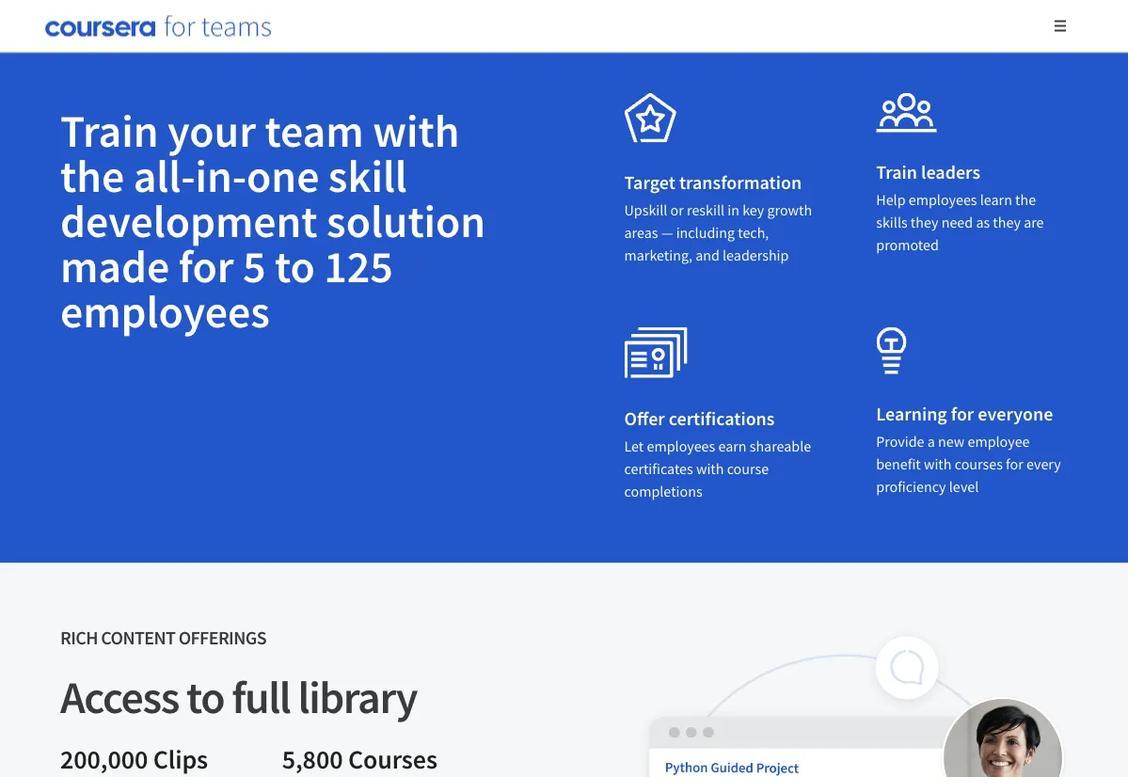 Task type: vqa. For each thing, say whether or not it's contained in the screenshot.
boost
no



Task type: describe. For each thing, give the bounding box(es) containing it.
are
[[1025, 213, 1045, 232]]

125
[[324, 238, 393, 294]]

and
[[696, 246, 720, 265]]

5,800 courses
[[282, 743, 438, 776]]

rich content offerings
[[60, 626, 266, 650]]

with inside offer certifications let employees earn shareable certificates with course completions
[[697, 460, 724, 479]]

all-
[[133, 147, 195, 204]]

solution
[[327, 193, 486, 249]]

your
[[168, 102, 256, 159]]

help
[[877, 191, 906, 210]]

skill
[[328, 147, 407, 204]]

development
[[60, 193, 318, 249]]

one
[[247, 147, 320, 204]]

in-demand skills image
[[625, 93, 677, 143]]

5
[[243, 238, 266, 294]]

offer
[[625, 407, 665, 430]]

areas
[[625, 224, 659, 243]]

or
[[671, 201, 684, 220]]

let
[[625, 437, 644, 456]]

with inside the train your team with the all-in-one skill development solution made for 5 to 125 employees
[[373, 102, 460, 159]]

rich
[[60, 626, 98, 650]]

train leaders help employees learn the skills they need as they are promoted
[[877, 160, 1045, 255]]

5,800
[[282, 743, 343, 776]]

leaders
[[922, 160, 981, 184]]

world-class content image
[[625, 327, 689, 379]]

content
[[101, 626, 175, 650]]

marketing,
[[625, 246, 693, 265]]

to inside the train your team with the all-in-one skill development solution made for 5 to 125 employees
[[275, 238, 315, 294]]

—
[[662, 224, 674, 243]]

every
[[1027, 455, 1062, 474]]

learn
[[981, 191, 1013, 210]]

courses
[[955, 455, 1004, 474]]

reskill
[[687, 201, 725, 220]]

a
[[928, 433, 936, 452]]

with inside learning for everyone provide a new employee benefit with courses for every proficiency level
[[925, 455, 952, 474]]

train your team with the all-in-one skill development solution made for 5 to 125 employees
[[60, 102, 486, 340]]

tech,
[[738, 224, 770, 243]]

the inside the train your team with the all-in-one skill development solution made for 5 to 125 employees
[[60, 147, 124, 204]]

proficiency
[[877, 478, 947, 497]]

leadership
[[723, 246, 789, 265]]

in-
[[195, 147, 247, 204]]

1 vertical spatial to
[[186, 669, 224, 726]]

clips
[[153, 743, 208, 776]]

employee
[[968, 433, 1031, 452]]

as
[[977, 213, 991, 232]]

target
[[625, 171, 676, 194]]

for inside the train your team with the all-in-one skill development solution made for 5 to 125 employees
[[179, 238, 234, 294]]

key
[[743, 201, 765, 220]]

2 they from the left
[[994, 213, 1022, 232]]

growth
[[768, 201, 813, 220]]

certifications
[[669, 407, 775, 430]]

transformation
[[680, 171, 802, 194]]

provide
[[877, 433, 925, 452]]

upskill
[[625, 201, 668, 220]]

new
[[939, 433, 965, 452]]

promoted
[[877, 236, 940, 255]]



Task type: locate. For each thing, give the bounding box(es) containing it.
1 vertical spatial train
[[877, 160, 918, 184]]

with
[[373, 102, 460, 159], [925, 455, 952, 474], [697, 460, 724, 479]]

skills
[[877, 213, 908, 232]]

2 vertical spatial employees
[[647, 437, 716, 456]]

full
[[232, 669, 290, 726]]

employees inside the train your team with the all-in-one skill development solution made for 5 to 125 employees
[[60, 283, 270, 340]]

courses
[[348, 743, 438, 776]]

they right as
[[994, 213, 1022, 232]]

2 horizontal spatial for
[[1007, 455, 1024, 474]]

0 vertical spatial train
[[60, 102, 159, 159]]

employees
[[909, 191, 978, 210], [60, 283, 270, 340], [647, 437, 716, 456]]

shareable
[[750, 437, 812, 456]]

0 horizontal spatial with
[[373, 102, 460, 159]]

1 vertical spatial employees
[[60, 283, 270, 340]]

employees up need
[[909, 191, 978, 210]]

train inside the train your team with the all-in-one skill development solution made for 5 to 125 employees
[[60, 102, 159, 159]]

0 horizontal spatial the
[[60, 147, 124, 204]]

0 vertical spatial to
[[275, 238, 315, 294]]

0 horizontal spatial train
[[60, 102, 159, 159]]

course
[[727, 460, 769, 479]]

1 they from the left
[[911, 213, 939, 232]]

0 horizontal spatial to
[[186, 669, 224, 726]]

for left 5
[[179, 238, 234, 294]]

train for train your team with the all-in-one skill development solution made for 5 to 125 employees
[[60, 102, 159, 159]]

1 horizontal spatial train
[[877, 160, 918, 184]]

offer certifications let employees earn shareable certificates with course completions
[[625, 407, 812, 501]]

for
[[179, 238, 234, 294], [952, 402, 975, 426], [1007, 455, 1024, 474]]

in
[[728, 201, 740, 220]]

0 vertical spatial for
[[179, 238, 234, 294]]

team icon image
[[877, 93, 937, 132]]

team
[[265, 102, 364, 159]]

earn
[[719, 437, 747, 456]]

learning for everyone provide a new employee benefit with courses for every proficiency level
[[877, 402, 1062, 497]]

with down earn
[[697, 460, 724, 479]]

everyone
[[979, 402, 1054, 426]]

made
[[60, 238, 170, 294]]

library
[[298, 669, 417, 726]]

to right 5
[[275, 238, 315, 294]]

the inside train leaders help employees learn the skills they need as they are promoted
[[1016, 191, 1037, 210]]

1 horizontal spatial for
[[952, 402, 975, 426]]

200,000
[[60, 743, 148, 776]]

target transformation upskill or reskill in key growth areas — including tech, marketing, and leadership
[[625, 171, 813, 265]]

with up solution
[[373, 102, 460, 159]]

0 horizontal spatial for
[[179, 238, 234, 294]]

coursera for teams image
[[45, 15, 271, 37]]

2 horizontal spatial with
[[925, 455, 952, 474]]

the
[[60, 147, 124, 204], [1016, 191, 1037, 210]]

level
[[950, 478, 980, 497]]

access to full library
[[60, 669, 417, 726]]

offerings
[[179, 626, 266, 650]]

for up 'new'
[[952, 402, 975, 426]]

lightbulb icon image
[[877, 327, 907, 374]]

0 vertical spatial employees
[[909, 191, 978, 210]]

1 horizontal spatial the
[[1016, 191, 1037, 210]]

train for train leaders help employees learn the skills they need as they are promoted
[[877, 160, 918, 184]]

with down a
[[925, 455, 952, 474]]

0 horizontal spatial they
[[911, 213, 939, 232]]

access
[[60, 669, 179, 726]]

1 horizontal spatial they
[[994, 213, 1022, 232]]

1 vertical spatial for
[[952, 402, 975, 426]]

employees up certificates
[[647, 437, 716, 456]]

employees inside train leaders help employees learn the skills they need as they are promoted
[[909, 191, 978, 210]]

train inside train leaders help employees learn the skills they need as they are promoted
[[877, 160, 918, 184]]

employees for offer
[[647, 437, 716, 456]]

200,000 clips
[[60, 743, 208, 776]]

employees inside offer certifications let employees earn shareable certificates with course completions
[[647, 437, 716, 456]]

train
[[60, 102, 159, 159], [877, 160, 918, 184]]

learning
[[877, 402, 948, 426]]

for down employee
[[1007, 455, 1024, 474]]

2 horizontal spatial employees
[[909, 191, 978, 210]]

employees for train
[[909, 191, 978, 210]]

they
[[911, 213, 939, 232], [994, 213, 1022, 232]]

0 horizontal spatial employees
[[60, 283, 270, 340]]

benefit
[[877, 455, 922, 474]]

to
[[275, 238, 315, 294], [186, 669, 224, 726]]

need
[[942, 213, 974, 232]]

certificates
[[625, 460, 694, 479]]

they up promoted at the right of the page
[[911, 213, 939, 232]]

the left all-
[[60, 147, 124, 204]]

to left full
[[186, 669, 224, 726]]

employees down development
[[60, 283, 270, 340]]

the up are
[[1016, 191, 1037, 210]]

completions
[[625, 483, 703, 501]]

1 horizontal spatial to
[[275, 238, 315, 294]]

2 vertical spatial for
[[1007, 455, 1024, 474]]

1 horizontal spatial with
[[697, 460, 724, 479]]

including
[[677, 224, 735, 243]]

1 horizontal spatial employees
[[647, 437, 716, 456]]



